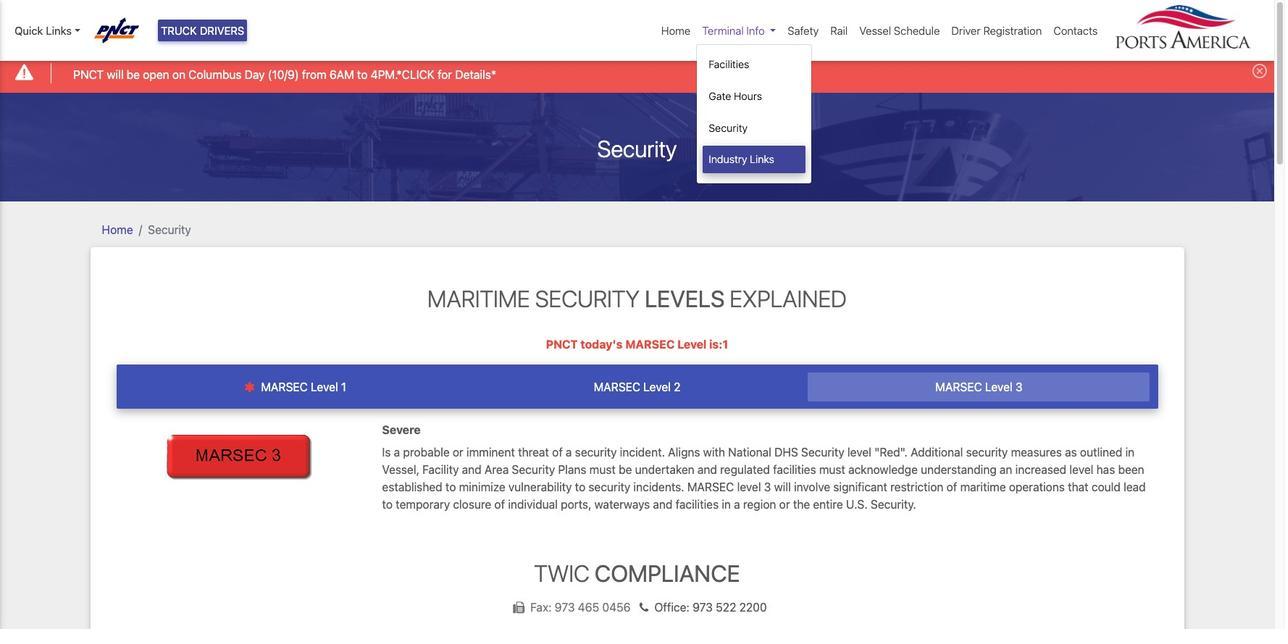 Task type: vqa. For each thing, say whether or not it's contained in the screenshot.
TWIC Compliance
yes



Task type: describe. For each thing, give the bounding box(es) containing it.
gate hours link
[[703, 83, 806, 110]]

1 horizontal spatial 3
[[1016, 381, 1023, 394]]

0 horizontal spatial home link
[[102, 223, 133, 236]]

1 horizontal spatial and
[[653, 498, 673, 511]]

1 vertical spatial or
[[780, 498, 791, 511]]

gate hours
[[709, 90, 763, 102]]

info
[[747, 24, 765, 37]]

industry
[[709, 153, 748, 165]]

pnct will be open on columbus day (10/9) from 6am to 4pm.*click for details*
[[73, 68, 497, 81]]

marsec for marsec level 2
[[594, 381, 641, 394]]

marsec for marsec level 3
[[936, 381, 983, 394]]

tab list containing marsec level 1
[[116, 365, 1159, 409]]

be inside alert
[[127, 68, 140, 81]]

measures
[[1012, 445, 1063, 459]]

outlined
[[1081, 445, 1123, 459]]

safety
[[788, 24, 819, 37]]

2 horizontal spatial a
[[734, 498, 741, 511]]

ports,
[[561, 498, 592, 511]]

day
[[245, 68, 265, 81]]

marsec level 3
[[936, 381, 1023, 394]]

undertaken
[[635, 463, 695, 476]]

additional
[[911, 445, 964, 459]]

drivers
[[200, 24, 245, 37]]

driver
[[952, 24, 981, 37]]

marsec level 2 link
[[466, 373, 809, 402]]

facilities link
[[703, 51, 806, 78]]

security up waterways
[[589, 480, 631, 493]]

could
[[1092, 480, 1121, 493]]

973 for office:
[[693, 601, 713, 614]]

will inside is a probable or imminent threat of a security incident. aligns with national dhs security level "red". additional security measures as outlined in vessel, facility and area security plans must be undertaken and regulated facilities must acknowledge understanding an increased level has been established to minimize vulnerability to security incidents. marsec level 3 will involve significant restriction of maritime operations that could lead to temporary closure of individual ports, waterways and facilities in a region or the entire u.s. security.
[[775, 480, 791, 493]]

0 horizontal spatial in
[[722, 498, 731, 511]]

marsec up marsec level 2 link
[[626, 338, 675, 351]]

1 vertical spatial home
[[102, 223, 133, 236]]

fax:
[[531, 601, 552, 614]]

rail link
[[825, 17, 854, 45]]

terminal info
[[703, 24, 765, 37]]

facilities
[[709, 58, 750, 71]]

gate
[[709, 90, 732, 102]]

an
[[1000, 463, 1013, 476]]

terminal
[[703, 24, 744, 37]]

contacts link
[[1048, 17, 1104, 45]]

vessel schedule
[[860, 24, 940, 37]]

truck
[[161, 24, 197, 37]]

safety link
[[782, 17, 825, 45]]

individual
[[508, 498, 558, 511]]

level for marsec level 1
[[311, 381, 338, 394]]

understanding
[[921, 463, 997, 476]]

involve
[[794, 480, 831, 493]]

today's
[[581, 338, 623, 351]]

on
[[172, 68, 186, 81]]

industry links
[[709, 153, 775, 165]]

maritime security levels explained
[[428, 285, 847, 312]]

1 vertical spatial level
[[1070, 463, 1094, 476]]

6am
[[330, 68, 354, 81]]

fax: 973 465 0456
[[531, 601, 634, 614]]

facility
[[423, 463, 459, 476]]

probable
[[403, 445, 450, 459]]

details*
[[455, 68, 497, 81]]

marsec level 2
[[594, 381, 681, 394]]

pnct will be open on columbus day (10/9) from 6am to 4pm.*click for details* alert
[[0, 53, 1275, 92]]

2 vertical spatial level
[[738, 480, 762, 493]]

vessel schedule link
[[854, 17, 946, 45]]

significant
[[834, 480, 888, 493]]

0 horizontal spatial a
[[394, 445, 400, 459]]

1 vertical spatial of
[[947, 480, 958, 493]]

from
[[302, 68, 327, 81]]

(10/9)
[[268, 68, 299, 81]]

2200
[[740, 601, 767, 614]]

restriction
[[891, 480, 944, 493]]

marsec level 1 link
[[124, 373, 466, 402]]

to up ports,
[[575, 480, 586, 493]]

is a probable or imminent threat of a security incident. aligns with national dhs security level "red". additional security measures as outlined in vessel, facility and area security plans must be undertaken and regulated facilities must acknowledge understanding an increased level has been established to minimize vulnerability to security incidents. marsec level 3 will involve significant restriction of maritime operations that could lead to temporary closure of individual ports, waterways and facilities in a region or the entire u.s. security.
[[382, 445, 1147, 511]]

"red".
[[875, 445, 908, 459]]

2
[[674, 381, 681, 394]]

973 for fax:
[[555, 601, 575, 614]]

security up plans
[[575, 445, 617, 459]]

security.
[[871, 498, 917, 511]]

driver registration
[[952, 24, 1043, 37]]

security up an
[[967, 445, 1009, 459]]

with
[[704, 445, 726, 459]]

marsec for marsec level 1
[[261, 381, 308, 394]]

office: 973 522 2200 link
[[634, 601, 767, 614]]

twic
[[534, 559, 590, 587]]

has
[[1097, 463, 1116, 476]]

links for industry links
[[750, 153, 775, 165]]

will inside alert
[[107, 68, 124, 81]]

terminal info link
[[697, 17, 782, 45]]

imminent
[[467, 445, 515, 459]]

quick links link
[[14, 22, 80, 39]]

is:1
[[710, 338, 729, 351]]

industry links link
[[703, 146, 806, 173]]

close image
[[1253, 64, 1268, 78]]

severe
[[382, 424, 421, 437]]



Task type: locate. For each thing, give the bounding box(es) containing it.
0 horizontal spatial home
[[102, 223, 133, 236]]

entire
[[814, 498, 844, 511]]

1 vertical spatial will
[[775, 480, 791, 493]]

0 horizontal spatial will
[[107, 68, 124, 81]]

or
[[453, 445, 464, 459], [780, 498, 791, 511]]

1 vertical spatial 3
[[765, 480, 772, 493]]

level
[[678, 338, 707, 351], [311, 381, 338, 394], [644, 381, 671, 394], [986, 381, 1013, 394]]

quick
[[14, 24, 43, 37]]

dhs
[[775, 445, 799, 459]]

level
[[848, 445, 872, 459], [1070, 463, 1094, 476], [738, 480, 762, 493]]

home link
[[656, 17, 697, 45], [102, 223, 133, 236]]

columbus
[[189, 68, 242, 81]]

must
[[590, 463, 616, 476], [820, 463, 846, 476]]

links down "security" link
[[750, 153, 775, 165]]

3 up measures
[[1016, 381, 1023, 394]]

level for marsec level 3
[[986, 381, 1013, 394]]

driver registration link
[[946, 17, 1048, 45]]

truck drivers link
[[158, 20, 247, 42]]

1 horizontal spatial or
[[780, 498, 791, 511]]

1 vertical spatial facilities
[[676, 498, 719, 511]]

open
[[143, 68, 169, 81]]

1 horizontal spatial of
[[552, 445, 563, 459]]

0 horizontal spatial links
[[46, 24, 72, 37]]

2 vertical spatial of
[[495, 498, 505, 511]]

1 vertical spatial home link
[[102, 223, 133, 236]]

security link
[[703, 114, 806, 142]]

1 horizontal spatial links
[[750, 153, 775, 165]]

truck drivers
[[161, 24, 245, 37]]

of down minimize
[[495, 498, 505, 511]]

temporary
[[396, 498, 450, 511]]

0 vertical spatial or
[[453, 445, 464, 459]]

a up plans
[[566, 445, 572, 459]]

0 horizontal spatial pnct
[[73, 68, 104, 81]]

maritime
[[961, 480, 1007, 493]]

1 horizontal spatial a
[[566, 445, 572, 459]]

incident.
[[620, 445, 665, 459]]

0 vertical spatial will
[[107, 68, 124, 81]]

0 vertical spatial be
[[127, 68, 140, 81]]

minimize
[[459, 480, 506, 493]]

twic compliance
[[534, 559, 741, 587]]

acknowledge
[[849, 463, 918, 476]]

marsec down with
[[688, 480, 735, 493]]

0 horizontal spatial level
[[738, 480, 762, 493]]

operations
[[1010, 480, 1065, 493]]

1 horizontal spatial home
[[662, 24, 691, 37]]

regulated
[[721, 463, 771, 476]]

marsec level 3 link
[[809, 373, 1151, 402]]

increased
[[1016, 463, 1067, 476]]

pnct down quick links link
[[73, 68, 104, 81]]

the
[[794, 498, 811, 511]]

522
[[716, 601, 737, 614]]

and up minimize
[[462, 463, 482, 476]]

of up plans
[[552, 445, 563, 459]]

pnct today's marsec level is:1
[[546, 338, 729, 351]]

0 horizontal spatial of
[[495, 498, 505, 511]]

a right is
[[394, 445, 400, 459]]

that
[[1069, 480, 1089, 493]]

quick links
[[14, 24, 72, 37]]

compliance
[[595, 559, 741, 587]]

in up the been
[[1126, 445, 1135, 459]]

2 973 from the left
[[693, 601, 713, 614]]

1 must from the left
[[590, 463, 616, 476]]

1 horizontal spatial must
[[820, 463, 846, 476]]

incidents.
[[634, 480, 685, 493]]

or up 'facility' on the left of the page
[[453, 445, 464, 459]]

pnct for pnct today's marsec level is:1
[[546, 338, 578, 351]]

2 must from the left
[[820, 463, 846, 476]]

1 horizontal spatial pnct
[[546, 338, 578, 351]]

1 vertical spatial in
[[722, 498, 731, 511]]

levels
[[645, 285, 725, 312]]

security
[[575, 445, 617, 459], [967, 445, 1009, 459], [589, 480, 631, 493]]

3 inside is a probable or imminent threat of a security incident. aligns with national dhs security level "red". additional security measures as outlined in vessel, facility and area security plans must be undertaken and regulated facilities must acknowledge understanding an increased level has been established to minimize vulnerability to security incidents. marsec level 3 will involve significant restriction of maritime operations that could lead to temporary closure of individual ports, waterways and facilities in a region or the entire u.s. security.
[[765, 480, 772, 493]]

aligns
[[668, 445, 701, 459]]

1 973 from the left
[[555, 601, 575, 614]]

will
[[107, 68, 124, 81], [775, 480, 791, 493]]

0 vertical spatial facilities
[[774, 463, 817, 476]]

is
[[382, 445, 391, 459]]

1 vertical spatial pnct
[[546, 338, 578, 351]]

0 horizontal spatial 3
[[765, 480, 772, 493]]

as
[[1066, 445, 1078, 459]]

0 vertical spatial in
[[1126, 445, 1135, 459]]

be
[[127, 68, 140, 81], [619, 463, 632, 476]]

0 vertical spatial pnct
[[73, 68, 104, 81]]

marsec inside marsec level 2 link
[[594, 381, 641, 394]]

rail
[[831, 24, 848, 37]]

office: 973 522 2200
[[655, 601, 767, 614]]

marsec
[[626, 338, 675, 351], [261, 381, 308, 394], [594, 381, 641, 394], [936, 381, 983, 394], [688, 480, 735, 493]]

0 vertical spatial of
[[552, 445, 563, 459]]

marsec inside marsec level 1 link
[[261, 381, 308, 394]]

area
[[485, 463, 509, 476]]

marsec inside is a probable or imminent threat of a security incident. aligns with national dhs security level "red". additional security measures as outlined in vessel, facility and area security plans must be undertaken and regulated facilities must acknowledge understanding an increased level has been established to minimize vulnerability to security incidents. marsec level 3 will involve significant restriction of maritime operations that could lead to temporary closure of individual ports, waterways and facilities in a region or the entire u.s. security.
[[688, 480, 735, 493]]

1 horizontal spatial be
[[619, 463, 632, 476]]

0 vertical spatial level
[[848, 445, 872, 459]]

0 horizontal spatial 973
[[555, 601, 575, 614]]

plans
[[558, 463, 587, 476]]

0 horizontal spatial facilities
[[676, 498, 719, 511]]

in left region
[[722, 498, 731, 511]]

security
[[709, 122, 748, 134], [598, 135, 677, 162], [148, 223, 191, 236], [535, 285, 640, 312], [802, 445, 845, 459], [512, 463, 555, 476]]

established
[[382, 480, 443, 493]]

0 horizontal spatial must
[[590, 463, 616, 476]]

to right '6am' in the left top of the page
[[357, 68, 368, 81]]

1 horizontal spatial in
[[1126, 445, 1135, 459]]

973 right fax:
[[555, 601, 575, 614]]

0 horizontal spatial or
[[453, 445, 464, 459]]

marsec left 1
[[261, 381, 308, 394]]

marsec down today's
[[594, 381, 641, 394]]

facilities down incidents.
[[676, 498, 719, 511]]

and down incidents.
[[653, 498, 673, 511]]

vessel,
[[382, 463, 420, 476]]

of
[[552, 445, 563, 459], [947, 480, 958, 493], [495, 498, 505, 511]]

pnct for pnct will be open on columbus day (10/9) from 6am to 4pm.*click for details*
[[73, 68, 104, 81]]

1
[[341, 381, 346, 394]]

facilities down dhs
[[774, 463, 817, 476]]

vulnerability
[[509, 480, 572, 493]]

0 horizontal spatial be
[[127, 68, 140, 81]]

a left region
[[734, 498, 741, 511]]

973 left 522
[[693, 601, 713, 614]]

pnct left today's
[[546, 338, 578, 351]]

maritime
[[428, 285, 530, 312]]

links for quick links
[[46, 24, 72, 37]]

be inside is a probable or imminent threat of a security incident. aligns with national dhs security level "red". additional security measures as outlined in vessel, facility and area security plans must be undertaken and regulated facilities must acknowledge understanding an increased level has been established to minimize vulnerability to security incidents. marsec level 3 will involve significant restriction of maritime operations that could lead to temporary closure of individual ports, waterways and facilities in a region or the entire u.s. security.
[[619, 463, 632, 476]]

or left the
[[780, 498, 791, 511]]

hours
[[734, 90, 763, 102]]

lead
[[1124, 480, 1147, 493]]

be left open
[[127, 68, 140, 81]]

1 vertical spatial be
[[619, 463, 632, 476]]

level up that
[[1070, 463, 1094, 476]]

been
[[1119, 463, 1145, 476]]

0 horizontal spatial and
[[462, 463, 482, 476]]

be down incident.
[[619, 463, 632, 476]]

pnct inside alert
[[73, 68, 104, 81]]

contacts
[[1054, 24, 1099, 37]]

threat
[[518, 445, 549, 459]]

waterways
[[595, 498, 650, 511]]

level up acknowledge
[[848, 445, 872, 459]]

3 up region
[[765, 480, 772, 493]]

0 vertical spatial links
[[46, 24, 72, 37]]

marsec inside marsec level 3 link
[[936, 381, 983, 394]]

level down regulated
[[738, 480, 762, 493]]

vessel
[[860, 24, 892, 37]]

1 horizontal spatial home link
[[656, 17, 697, 45]]

0 vertical spatial home
[[662, 24, 691, 37]]

will left open
[[107, 68, 124, 81]]

schedule
[[894, 24, 940, 37]]

465
[[578, 601, 600, 614]]

0 vertical spatial 3
[[1016, 381, 1023, 394]]

marsec level 1
[[258, 381, 346, 394]]

tab list
[[116, 365, 1159, 409]]

marsec up the additional
[[936, 381, 983, 394]]

1 horizontal spatial facilities
[[774, 463, 817, 476]]

to down the established
[[382, 498, 393, 511]]

of down the understanding
[[947, 480, 958, 493]]

0 vertical spatial home link
[[656, 17, 697, 45]]

to down 'facility' on the left of the page
[[446, 480, 456, 493]]

1 horizontal spatial 973
[[693, 601, 713, 614]]

2 horizontal spatial of
[[947, 480, 958, 493]]

explained
[[730, 285, 847, 312]]

pnct will be open on columbus day (10/9) from 6am to 4pm.*click for details* link
[[73, 66, 497, 83]]

1 horizontal spatial level
[[848, 445, 872, 459]]

and down with
[[698, 463, 718, 476]]

to inside alert
[[357, 68, 368, 81]]

3
[[1016, 381, 1023, 394], [765, 480, 772, 493]]

level for marsec level 2
[[644, 381, 671, 394]]

and
[[462, 463, 482, 476], [698, 463, 718, 476], [653, 498, 673, 511]]

must up involve
[[820, 463, 846, 476]]

2 horizontal spatial and
[[698, 463, 718, 476]]

4pm.*click
[[371, 68, 435, 81]]

2 horizontal spatial level
[[1070, 463, 1094, 476]]

must right plans
[[590, 463, 616, 476]]

1 horizontal spatial will
[[775, 480, 791, 493]]

links right quick
[[46, 24, 72, 37]]

1 vertical spatial links
[[750, 153, 775, 165]]

phone image
[[634, 602, 655, 613]]

will up region
[[775, 480, 791, 493]]



